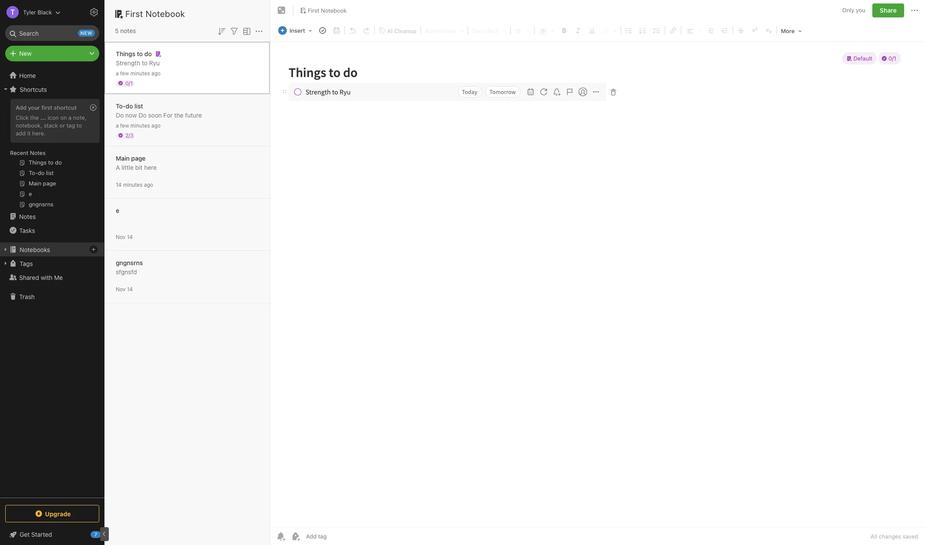Task type: describe. For each thing, give the bounding box(es) containing it.
upgrade
[[45, 510, 71, 518]]

a for do now do soon for the future
[[116, 122, 119, 129]]

0/1
[[125, 80, 133, 86]]

with
[[41, 274, 53, 281]]

shortcut
[[54, 104, 77, 111]]

1 do from the left
[[116, 111, 124, 119]]

you
[[857, 7, 866, 14]]

note window element
[[271, 0, 926, 546]]

alignment image
[[683, 25, 704, 36]]

1 vertical spatial notes
[[19, 213, 36, 220]]

click
[[16, 114, 29, 121]]

Search text field
[[11, 25, 93, 41]]

here
[[144, 164, 157, 171]]

ago for strength to ryu
[[152, 70, 161, 76]]

minutes for do now do soon for the future
[[131, 122, 150, 129]]

trash
[[19, 293, 35, 300]]

only you
[[843, 7, 866, 14]]

Highlight field
[[600, 24, 620, 37]]

settings image
[[89, 7, 99, 17]]

2 do from the left
[[139, 111, 147, 119]]

2 nov 14 from the top
[[116, 286, 133, 293]]

font size image
[[512, 25, 533, 36]]

for
[[164, 111, 173, 119]]

Insert field
[[276, 24, 315, 37]]

tag
[[67, 122, 75, 129]]

ryu
[[149, 59, 160, 66]]

to inside icon on a note, notebook, stack or tag to add it here.
[[77, 122, 82, 129]]

Font family field
[[469, 24, 510, 37]]

Alignment field
[[683, 24, 705, 37]]

tyler
[[23, 8, 36, 15]]

shared with me link
[[0, 271, 104, 285]]

add
[[16, 130, 26, 137]]

...
[[40, 114, 46, 121]]

add filters image
[[229, 26, 240, 37]]

new button
[[5, 46, 99, 61]]

highlight image
[[600, 25, 620, 36]]

more actions image
[[910, 5, 921, 16]]

recent
[[10, 149, 28, 156]]

on
[[60, 114, 67, 121]]

shared
[[19, 274, 39, 281]]

first notebook inside note list element
[[125, 9, 185, 19]]

first notebook inside button
[[308, 7, 347, 14]]

little
[[122, 164, 134, 171]]

future
[[185, 111, 202, 119]]

home link
[[0, 68, 105, 82]]

notebook,
[[16, 122, 42, 129]]

Font color field
[[536, 24, 558, 37]]

more
[[782, 27, 795, 34]]

few for strength to ryu
[[120, 70, 129, 76]]

tasks button
[[0, 224, 104, 237]]

2 nov from the top
[[116, 286, 126, 293]]

here.
[[32, 130, 46, 137]]

your
[[28, 104, 40, 111]]

only
[[843, 7, 855, 14]]

2/3
[[125, 132, 134, 139]]

0 vertical spatial notes
[[30, 149, 46, 156]]

tags
[[20, 260, 33, 267]]

expand tags image
[[2, 260, 9, 267]]

first inside note list element
[[125, 9, 143, 19]]

note list element
[[105, 0, 271, 546]]

page
[[131, 154, 146, 162]]

it
[[27, 130, 31, 137]]

notes
[[120, 27, 136, 34]]

to for strength
[[142, 59, 148, 66]]

Sort options field
[[217, 25, 227, 37]]

new
[[19, 50, 32, 57]]

5 notes
[[115, 27, 136, 34]]

add
[[16, 104, 26, 111]]

things to do
[[116, 50, 152, 57]]

me
[[54, 274, 63, 281]]

View options field
[[240, 25, 252, 37]]

font color image
[[536, 25, 557, 36]]

to-do list do now do soon for the future
[[116, 102, 202, 119]]

notebooks
[[20, 246, 50, 253]]

stack
[[44, 122, 58, 129]]

soon
[[148, 111, 162, 119]]

More field
[[779, 24, 805, 37]]

new
[[80, 30, 92, 36]]

all
[[871, 533, 878, 540]]

more actions field inside note list element
[[254, 25, 264, 37]]

minutes for strength to ryu
[[131, 70, 150, 76]]

shared with me
[[19, 274, 63, 281]]

Add tag field
[[305, 533, 371, 541]]

Account field
[[0, 3, 61, 21]]

note,
[[73, 114, 87, 121]]

heading level image
[[423, 25, 467, 36]]

to for things
[[137, 50, 143, 57]]

trash link
[[0, 290, 104, 304]]



Task type: vqa. For each thing, say whether or not it's contained in the screenshot.
TYLER BLACK
yes



Task type: locate. For each thing, give the bounding box(es) containing it.
main page a little bit here
[[116, 154, 157, 171]]

nov
[[116, 234, 126, 240], [116, 286, 126, 293]]

2 few from the top
[[120, 122, 129, 129]]

ago down here
[[144, 181, 153, 188]]

ago for do now do soon for the future
[[152, 122, 161, 129]]

group containing add your first shortcut
[[0, 96, 104, 213]]

0 horizontal spatial do
[[116, 111, 124, 119]]

1 a few minutes ago from the top
[[116, 70, 161, 76]]

0 vertical spatial more actions field
[[910, 3, 921, 17]]

0 horizontal spatial notebook
[[146, 9, 185, 19]]

the
[[174, 111, 184, 119], [30, 114, 39, 121]]

first notebook up task icon
[[308, 7, 347, 14]]

get started
[[20, 531, 52, 539]]

a few minutes ago for do now do soon for the future
[[116, 122, 161, 129]]

notes
[[30, 149, 46, 156], [19, 213, 36, 220]]

1 vertical spatial a few minutes ago
[[116, 122, 161, 129]]

gngnsrns
[[116, 259, 143, 266]]

1 nov from the top
[[116, 234, 126, 240]]

expand note image
[[277, 5, 287, 16]]

tree containing home
[[0, 68, 105, 498]]

insert
[[290, 27, 305, 34]]

1 vertical spatial nov
[[116, 286, 126, 293]]

1 vertical spatial more actions field
[[254, 25, 264, 37]]

add your first shortcut
[[16, 104, 77, 111]]

0 horizontal spatial more actions field
[[254, 25, 264, 37]]

home
[[19, 72, 36, 79]]

0 vertical spatial nov
[[116, 234, 126, 240]]

14 down a
[[116, 181, 122, 188]]

0 vertical spatial to
[[137, 50, 143, 57]]

group inside tree
[[0, 96, 104, 213]]

now
[[125, 111, 137, 119]]

minutes
[[131, 70, 150, 76], [131, 122, 150, 129], [123, 181, 143, 188]]

2 vertical spatial ago
[[144, 181, 153, 188]]

More actions field
[[910, 3, 921, 17], [254, 25, 264, 37]]

more actions field right "view options" field
[[254, 25, 264, 37]]

1 vertical spatial minutes
[[131, 122, 150, 129]]

1 vertical spatial do
[[126, 102, 133, 110]]

5
[[115, 27, 119, 34]]

tree
[[0, 68, 105, 498]]

1 vertical spatial few
[[120, 122, 129, 129]]

recent notes
[[10, 149, 46, 156]]

a
[[116, 164, 120, 171]]

add a reminder image
[[276, 532, 286, 542]]

notebook inside button
[[321, 7, 347, 14]]

0 vertical spatial a few minutes ago
[[116, 70, 161, 76]]

share button
[[873, 3, 905, 17]]

2 vertical spatial to
[[77, 122, 82, 129]]

Add filters field
[[229, 25, 240, 37]]

14 down sfgnsfd
[[127, 286, 133, 293]]

the left "..."
[[30, 114, 39, 121]]

do up now
[[126, 102, 133, 110]]

a down strength
[[116, 70, 119, 76]]

task image
[[317, 24, 329, 37]]

2 vertical spatial a
[[116, 122, 119, 129]]

new search field
[[11, 25, 95, 41]]

to down note,
[[77, 122, 82, 129]]

changes
[[880, 533, 902, 540]]

main
[[116, 154, 130, 162]]

the inside group
[[30, 114, 39, 121]]

font family image
[[470, 25, 509, 36]]

2 vertical spatial minutes
[[123, 181, 143, 188]]

sfgnsfd
[[116, 268, 137, 276]]

first inside button
[[308, 7, 320, 14]]

do up ryu
[[144, 50, 152, 57]]

black
[[38, 8, 52, 15]]

1 vertical spatial a
[[68, 114, 72, 121]]

or
[[60, 122, 65, 129]]

Note Editor text field
[[271, 42, 926, 528]]

first notebook
[[308, 7, 347, 14], [125, 9, 185, 19]]

strength to ryu
[[116, 59, 160, 66]]

notes right recent
[[30, 149, 46, 156]]

1 horizontal spatial do
[[139, 111, 147, 119]]

2 a few minutes ago from the top
[[116, 122, 161, 129]]

share
[[881, 7, 898, 14]]

ago down ryu
[[152, 70, 161, 76]]

ago
[[152, 70, 161, 76], [152, 122, 161, 129], [144, 181, 153, 188]]

1 horizontal spatial do
[[144, 50, 152, 57]]

1 horizontal spatial first
[[308, 7, 320, 14]]

do inside to-do list do now do soon for the future
[[126, 102, 133, 110]]

1 vertical spatial 14
[[127, 234, 133, 240]]

nov 14
[[116, 234, 133, 240], [116, 286, 133, 293]]

tyler black
[[23, 8, 52, 15]]

do
[[144, 50, 152, 57], [126, 102, 133, 110]]

few for do now do soon for the future
[[120, 122, 129, 129]]

nov down sfgnsfd
[[116, 286, 126, 293]]

to
[[137, 50, 143, 57], [142, 59, 148, 66], [77, 122, 82, 129]]

1 horizontal spatial notebook
[[321, 7, 347, 14]]

Heading level field
[[422, 24, 467, 37]]

nov 14 down sfgnsfd
[[116, 286, 133, 293]]

1 vertical spatial to
[[142, 59, 148, 66]]

expand notebooks image
[[2, 246, 9, 253]]

click to collapse image
[[101, 529, 108, 540]]

notes link
[[0, 210, 104, 224]]

1 vertical spatial nov 14
[[116, 286, 133, 293]]

1 horizontal spatial first notebook
[[308, 7, 347, 14]]

shortcuts button
[[0, 82, 104, 96]]

a few minutes ago down now
[[116, 122, 161, 129]]

icon on a note, notebook, stack or tag to add it here.
[[16, 114, 87, 137]]

14
[[116, 181, 122, 188], [127, 234, 133, 240], [127, 286, 133, 293]]

ago down the soon
[[152, 122, 161, 129]]

first up task icon
[[308, 7, 320, 14]]

0 vertical spatial few
[[120, 70, 129, 76]]

a inside icon on a note, notebook, stack or tag to add it here.
[[68, 114, 72, 121]]

first notebook up notes
[[125, 9, 185, 19]]

0 vertical spatial 14
[[116, 181, 122, 188]]

notebook inside note list element
[[146, 9, 185, 19]]

1 vertical spatial ago
[[152, 122, 161, 129]]

first up notes
[[125, 9, 143, 19]]

a few minutes ago
[[116, 70, 161, 76], [116, 122, 161, 129]]

tags button
[[0, 257, 104, 271]]

to-
[[116, 102, 126, 110]]

group
[[0, 96, 104, 213]]

Font size field
[[512, 24, 534, 37]]

1 horizontal spatial the
[[174, 111, 184, 119]]

list
[[135, 102, 143, 110]]

a for strength to ryu
[[116, 70, 119, 76]]

shortcuts
[[20, 86, 47, 93]]

strength
[[116, 59, 140, 66]]

first notebook button
[[297, 4, 350, 17]]

icon
[[48, 114, 59, 121]]

0 vertical spatial a
[[116, 70, 119, 76]]

do down list
[[139, 111, 147, 119]]

0 horizontal spatial the
[[30, 114, 39, 121]]

add tag image
[[291, 532, 301, 542]]

first
[[308, 7, 320, 14], [125, 9, 143, 19]]

more actions image
[[254, 26, 264, 37]]

few up 0/1
[[120, 70, 129, 76]]

the inside to-do list do now do soon for the future
[[174, 111, 184, 119]]

0 vertical spatial do
[[144, 50, 152, 57]]

14 up gngnsrns
[[127, 234, 133, 240]]

minutes down 'little'
[[123, 181, 143, 188]]

minutes down the strength to ryu
[[131, 70, 150, 76]]

few
[[120, 70, 129, 76], [120, 122, 129, 129]]

1 horizontal spatial more actions field
[[910, 3, 921, 17]]

14 minutes ago
[[116, 181, 153, 188]]

1 nov 14 from the top
[[116, 234, 133, 240]]

notes up tasks
[[19, 213, 36, 220]]

things
[[116, 50, 135, 57]]

1 few from the top
[[120, 70, 129, 76]]

a few minutes ago down the strength to ryu
[[116, 70, 161, 76]]

to up the strength to ryu
[[137, 50, 143, 57]]

get
[[20, 531, 30, 539]]

upgrade button
[[5, 505, 99, 523]]

0 vertical spatial nov 14
[[116, 234, 133, 240]]

a down to- in the top left of the page
[[116, 122, 119, 129]]

2 vertical spatial 14
[[127, 286, 133, 293]]

Help and Learning task checklist field
[[0, 528, 105, 542]]

a
[[116, 70, 119, 76], [68, 114, 72, 121], [116, 122, 119, 129]]

a right on
[[68, 114, 72, 121]]

started
[[31, 531, 52, 539]]

do down to- in the top left of the page
[[116, 111, 124, 119]]

0 vertical spatial ago
[[152, 70, 161, 76]]

e
[[116, 207, 119, 214]]

nov down the e in the top left of the page
[[116, 234, 126, 240]]

the right for
[[174, 111, 184, 119]]

to left ryu
[[142, 59, 148, 66]]

0 horizontal spatial do
[[126, 102, 133, 110]]

7
[[94, 532, 97, 538]]

few up 2/3 on the left top of the page
[[120, 122, 129, 129]]

0 horizontal spatial first notebook
[[125, 9, 185, 19]]

saved
[[903, 533, 919, 540]]

first
[[42, 104, 52, 111]]

bit
[[135, 164, 143, 171]]

all changes saved
[[871, 533, 919, 540]]

a few minutes ago for strength to ryu
[[116, 70, 161, 76]]

click the ...
[[16, 114, 46, 121]]

notebooks link
[[0, 243, 104, 257]]

more actions field right share button
[[910, 3, 921, 17]]

minutes down now
[[131, 122, 150, 129]]

0 horizontal spatial first
[[125, 9, 143, 19]]

nov 14 up gngnsrns
[[116, 234, 133, 240]]

0 vertical spatial minutes
[[131, 70, 150, 76]]

tasks
[[19, 227, 35, 234]]



